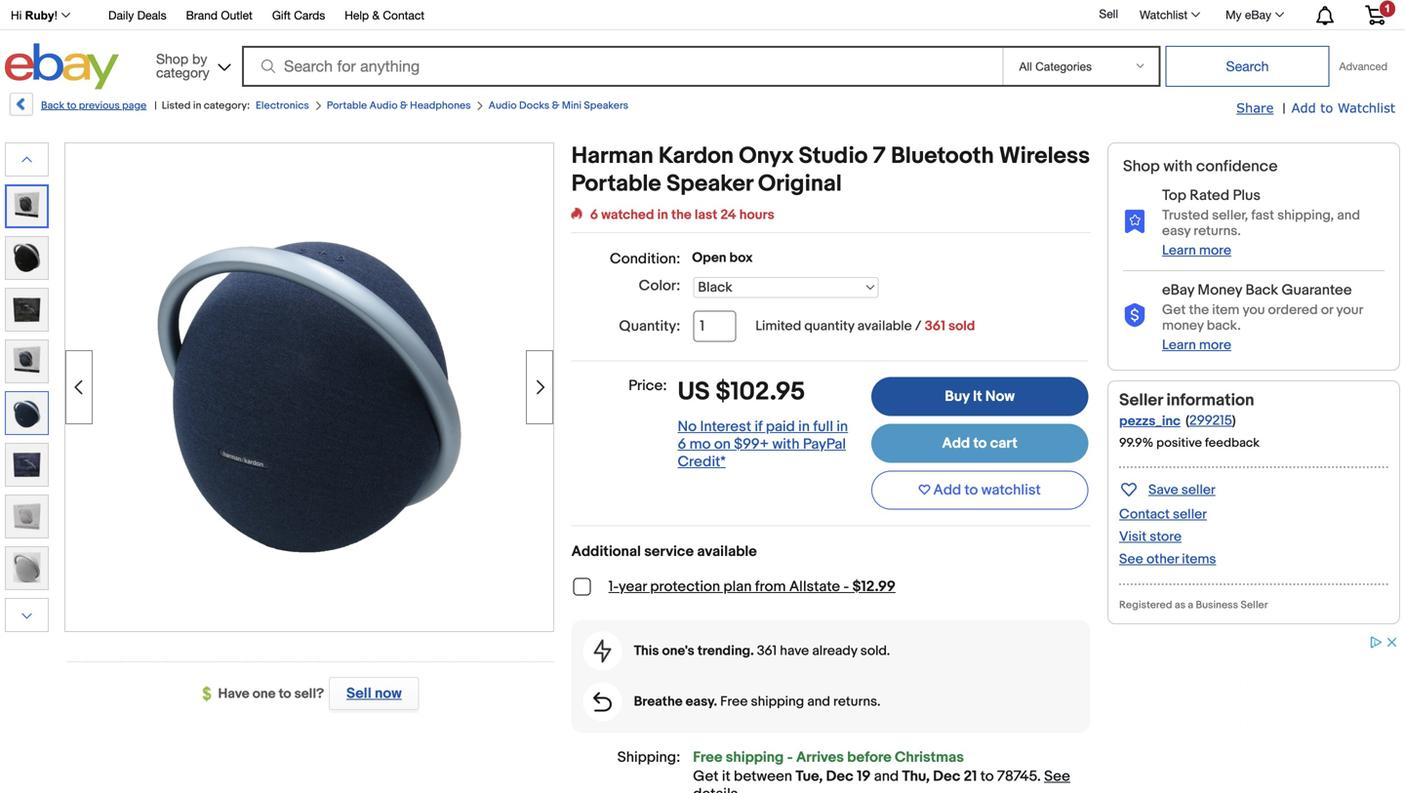 Task type: locate. For each thing, give the bounding box(es) containing it.
2 more from the top
[[1199, 337, 1231, 354]]

get left item
[[1162, 302, 1186, 319]]

no interest if paid in full in 6 mo on $99+ with paypal credit*
[[678, 418, 848, 471]]

gift cards link
[[272, 5, 325, 27]]

picture 9 of 10 image
[[6, 547, 48, 589]]

add inside 'button'
[[933, 482, 961, 499]]

with details__icon image
[[1123, 209, 1147, 233], [1123, 304, 1147, 328], [594, 640, 611, 663], [593, 692, 612, 712]]

with up "top"
[[1164, 157, 1193, 176]]

361 right / in the top right of the page
[[925, 318, 946, 335]]

0 horizontal spatial 361
[[757, 643, 777, 660]]

to inside 'button'
[[965, 482, 978, 499]]

in
[[193, 100, 201, 112], [657, 207, 668, 223], [798, 418, 810, 436], [837, 418, 848, 436]]

sell link
[[1090, 7, 1127, 21]]

1 vertical spatial with
[[772, 436, 800, 453]]

item
[[1212, 302, 1240, 319]]

see right the . in the right of the page
[[1044, 768, 1070, 786]]

the inside main content
[[671, 207, 692, 223]]

None submit
[[1166, 46, 1330, 87]]

| right share button
[[1283, 101, 1286, 117]]

78745
[[997, 768, 1037, 786]]

0 vertical spatial returns.
[[1194, 223, 1241, 240]]

seller inside button
[[1181, 482, 1216, 499]]

learn more link down money
[[1162, 337, 1231, 354]]

&
[[372, 8, 380, 22], [400, 100, 408, 112], [552, 100, 560, 112]]

by
[[192, 51, 207, 67]]

1 vertical spatial learn more link
[[1162, 337, 1231, 354]]

1 vertical spatial seller
[[1173, 506, 1207, 523]]

portable up "watched"
[[571, 170, 661, 198]]

sell for sell now
[[346, 685, 372, 703]]

1 vertical spatial seller
[[1241, 599, 1268, 612]]

$12.99
[[852, 578, 896, 596]]

available up plan
[[697, 543, 757, 561]]

learn more link down the easy
[[1162, 242, 1231, 259]]

ebay right my
[[1245, 8, 1272, 21]]

.
[[1037, 768, 1041, 786]]

and
[[1337, 207, 1360, 224], [807, 694, 830, 710], [874, 768, 899, 786]]

sold
[[949, 318, 975, 335]]

account navigation
[[0, 0, 1400, 30]]

1 horizontal spatial available
[[858, 318, 912, 335]]

0 vertical spatial more
[[1199, 242, 1231, 259]]

contact right help
[[383, 8, 425, 22]]

with inside no interest if paid in full in 6 mo on $99+ with paypal credit*
[[772, 436, 800, 453]]

1 horizontal spatial ebay
[[1245, 8, 1272, 21]]

advertisement region
[[1108, 634, 1400, 793]]

2 vertical spatial and
[[874, 768, 899, 786]]

dec down "free shipping - arrives before christmas"
[[826, 768, 854, 786]]

Search for anything text field
[[245, 48, 999, 85]]

-
[[844, 578, 849, 596], [787, 749, 793, 767]]

get it between tue, dec 19 and thu, dec 21 to 78745 .
[[693, 768, 1044, 786]]

1 vertical spatial shipping
[[726, 749, 784, 767]]

6 left "watched"
[[590, 207, 598, 223]]

shop for shop with confidence
[[1123, 157, 1160, 176]]

service
[[644, 543, 694, 561]]

and right shipping,
[[1337, 207, 1360, 224]]

to down advanced link
[[1321, 100, 1333, 115]]

back left previous
[[41, 100, 64, 112]]

1 horizontal spatial with
[[1164, 157, 1193, 176]]

0 vertical spatial shipping
[[751, 694, 804, 710]]

2 learn from the top
[[1162, 337, 1196, 354]]

0 horizontal spatial with
[[772, 436, 800, 453]]

open box
[[692, 250, 753, 266]]

page
[[122, 100, 147, 112]]

0 horizontal spatial watchlist
[[1140, 8, 1188, 21]]

outlet
[[221, 8, 253, 22]]

0 vertical spatial seller
[[1181, 482, 1216, 499]]

1 vertical spatial portable
[[571, 170, 661, 198]]

0 horizontal spatial and
[[807, 694, 830, 710]]

& for portable
[[400, 100, 408, 112]]

get
[[1162, 302, 1186, 319], [693, 768, 719, 786]]

your
[[1336, 302, 1363, 319]]

audio docks & mini speakers
[[489, 100, 628, 112]]

shipping up "between"
[[726, 749, 784, 767]]

1 vertical spatial ebay
[[1162, 281, 1194, 299]]

previous
[[79, 100, 120, 112]]

0 horizontal spatial contact
[[383, 8, 425, 22]]

allstate
[[789, 578, 840, 596]]

registered
[[1119, 599, 1172, 612]]

contact inside the 'contact seller visit store see other items'
[[1119, 506, 1170, 523]]

rated
[[1190, 187, 1230, 204]]

to left cart
[[973, 435, 987, 452]]

brand outlet
[[186, 8, 253, 22]]

sell inside sell now link
[[346, 685, 372, 703]]

audio left "headphones"
[[369, 100, 398, 112]]

plus
[[1233, 187, 1261, 204]]

1 horizontal spatial 361
[[925, 318, 946, 335]]

shipping:
[[617, 749, 680, 767]]

1 vertical spatial contact
[[1119, 506, 1170, 523]]

category
[[156, 64, 209, 81]]

seller inside the 'contact seller visit store see other items'
[[1173, 506, 1207, 523]]

1 horizontal spatial and
[[874, 768, 899, 786]]

available for quantity
[[858, 318, 912, 335]]

positive
[[1156, 436, 1202, 451]]

0 horizontal spatial the
[[671, 207, 692, 223]]

available left / in the top right of the page
[[858, 318, 912, 335]]

seller for save
[[1181, 482, 1216, 499]]

0 vertical spatial back
[[41, 100, 64, 112]]

1 horizontal spatial -
[[844, 578, 849, 596]]

1 horizontal spatial portable
[[571, 170, 661, 198]]

with details__icon image left breathe
[[593, 692, 612, 712]]

more down the back. on the top of the page
[[1199, 337, 1231, 354]]

more inside top rated plus trusted seller, fast shipping, and easy returns. learn more
[[1199, 242, 1231, 259]]

returns. down "rated"
[[1194, 223, 1241, 240]]

& left mini
[[552, 100, 560, 112]]

picture 8 of 10 image
[[6, 496, 48, 538]]

0 vertical spatial the
[[671, 207, 692, 223]]

1 vertical spatial -
[[787, 749, 793, 767]]

the left "last"
[[671, 207, 692, 223]]

0 vertical spatial ebay
[[1245, 8, 1272, 21]]

sell inside 'account' navigation
[[1099, 7, 1118, 21]]

1 horizontal spatial watchlist
[[1338, 100, 1395, 115]]

0 vertical spatial learn more link
[[1162, 242, 1231, 259]]

1 vertical spatial shop
[[1123, 157, 1160, 176]]

shipping down this one's trending. 361 have already sold.
[[751, 694, 804, 710]]

color
[[639, 277, 676, 295]]

1 vertical spatial 6
[[678, 436, 686, 453]]

add inside share | add to watchlist
[[1292, 100, 1316, 115]]

0 horizontal spatial sell
[[346, 685, 372, 703]]

& for audio
[[552, 100, 560, 112]]

and down already
[[807, 694, 830, 710]]

with details__icon image for breathe easy.
[[593, 692, 612, 712]]

audio left docks
[[489, 100, 517, 112]]

& right help
[[372, 8, 380, 22]]

6 inside no interest if paid in full in 6 mo on $99+ with paypal credit*
[[678, 436, 686, 453]]

daily
[[108, 8, 134, 22]]

1 horizontal spatial contact
[[1119, 506, 1170, 523]]

0 horizontal spatial portable
[[327, 100, 367, 112]]

year
[[619, 578, 647, 596]]

easy
[[1162, 223, 1191, 240]]

kardon
[[659, 142, 734, 170]]

mo
[[690, 436, 711, 453]]

more
[[1199, 242, 1231, 259], [1199, 337, 1231, 354]]

1 horizontal spatial 6
[[678, 436, 686, 453]]

more down seller,
[[1199, 242, 1231, 259]]

0 horizontal spatial audio
[[369, 100, 398, 112]]

24
[[720, 207, 736, 223]]

0 vertical spatial add
[[1292, 100, 1316, 115]]

$102.95
[[716, 377, 805, 407]]

headphones
[[410, 100, 471, 112]]

2 vertical spatial add
[[933, 482, 961, 499]]

see other items link
[[1119, 551, 1216, 568]]

2 horizontal spatial and
[[1337, 207, 1360, 224]]

add down buy at right
[[942, 435, 970, 452]]

get inside "ebay money back guarantee get the item you ordered or your money back. learn more"
[[1162, 302, 1186, 319]]

add right share
[[1292, 100, 1316, 115]]

1 horizontal spatial see
[[1119, 551, 1144, 568]]

returns. inside the us $102.95 main content
[[833, 694, 881, 710]]

shop inside shop by category
[[156, 51, 188, 67]]

0 vertical spatial shop
[[156, 51, 188, 67]]

- left $12.99
[[844, 578, 849, 596]]

1 vertical spatial add
[[942, 435, 970, 452]]

protection
[[650, 578, 720, 596]]

1 horizontal spatial |
[[1283, 101, 1286, 117]]

2 audio from the left
[[489, 100, 517, 112]]

get left it
[[693, 768, 719, 786]]

)
[[1232, 413, 1236, 429]]

seller down save seller
[[1173, 506, 1207, 523]]

quantity:
[[619, 318, 680, 335]]

0 vertical spatial available
[[858, 318, 912, 335]]

0 vertical spatial contact
[[383, 8, 425, 22]]

0 vertical spatial seller
[[1119, 390, 1163, 411]]

(
[[1186, 413, 1189, 429]]

1 vertical spatial more
[[1199, 337, 1231, 354]]

1 horizontal spatial &
[[400, 100, 408, 112]]

& left "headphones"
[[400, 100, 408, 112]]

dec left 21
[[933, 768, 961, 786]]

1 horizontal spatial back
[[1246, 281, 1278, 299]]

returns. down sold.
[[833, 694, 881, 710]]

seller up pezzs_inc link
[[1119, 390, 1163, 411]]

0 vertical spatial get
[[1162, 302, 1186, 319]]

registered as a business seller
[[1119, 599, 1268, 612]]

and right the 19
[[874, 768, 899, 786]]

watchlist
[[981, 482, 1041, 499]]

0 vertical spatial learn
[[1162, 242, 1196, 259]]

the inside "ebay money back guarantee get the item you ordered or your money back. learn more"
[[1189, 302, 1209, 319]]

sell left "now"
[[346, 685, 372, 703]]

picture 6 of 10 image
[[6, 392, 48, 434]]

0 horizontal spatial get
[[693, 768, 719, 786]]

1 horizontal spatial get
[[1162, 302, 1186, 319]]

with right if
[[772, 436, 800, 453]]

0 horizontal spatial seller
[[1119, 390, 1163, 411]]

& inside 'link'
[[372, 8, 380, 22]]

sell left watchlist link
[[1099, 7, 1118, 21]]

audio docks & mini speakers link
[[489, 100, 628, 112]]

free right easy.
[[720, 694, 748, 710]]

ebay up money
[[1162, 281, 1194, 299]]

1 vertical spatial see
[[1044, 768, 1070, 786]]

2 horizontal spatial &
[[552, 100, 560, 112]]

hours
[[739, 207, 775, 223]]

1 learn from the top
[[1162, 242, 1196, 259]]

1 horizontal spatial the
[[1189, 302, 1209, 319]]

add down add to cart link
[[933, 482, 961, 499]]

watchlist
[[1140, 8, 1188, 21], [1338, 100, 1395, 115]]

1 learn more link from the top
[[1162, 242, 1231, 259]]

help & contact link
[[345, 5, 425, 27]]

0 horizontal spatial ebay
[[1162, 281, 1194, 299]]

portable inside "harman kardon onyx studio 7 bluetooth wireless portable speaker original"
[[571, 170, 661, 198]]

0 horizontal spatial |
[[154, 100, 157, 112]]

back to previous page link
[[8, 93, 147, 123]]

picture 7 of 10 image
[[6, 444, 48, 486]]

it
[[722, 768, 731, 786]]

picture 4 of 10 image
[[6, 289, 48, 331]]

to left watchlist
[[965, 482, 978, 499]]

seller
[[1181, 482, 1216, 499], [1173, 506, 1207, 523]]

picture 3 of 10 image
[[6, 237, 48, 279]]

see
[[1119, 551, 1144, 568], [1044, 768, 1070, 786]]

7
[[873, 142, 886, 170]]

free up it
[[693, 749, 723, 767]]

gift
[[272, 8, 291, 22]]

more inside "ebay money back guarantee get the item you ordered or your money back. learn more"
[[1199, 337, 1231, 354]]

0 vertical spatial 361
[[925, 318, 946, 335]]

1 vertical spatial get
[[693, 768, 719, 786]]

back
[[41, 100, 64, 112], [1246, 281, 1278, 299]]

- left arrives
[[787, 749, 793, 767]]

0 vertical spatial see
[[1119, 551, 1144, 568]]

sell now link
[[324, 677, 419, 710]]

1 horizontal spatial returns.
[[1194, 223, 1241, 240]]

sell for sell
[[1099, 7, 1118, 21]]

1 vertical spatial the
[[1189, 302, 1209, 319]]

buy it now
[[945, 388, 1015, 405]]

1 vertical spatial available
[[697, 543, 757, 561]]

0 vertical spatial 6
[[590, 207, 598, 223]]

0 horizontal spatial see
[[1044, 768, 1070, 786]]

portable right electronics link on the top left
[[327, 100, 367, 112]]

0 horizontal spatial available
[[697, 543, 757, 561]]

paypal
[[803, 436, 846, 453]]

seller
[[1119, 390, 1163, 411], [1241, 599, 1268, 612]]

sell
[[1099, 7, 1118, 21], [346, 685, 372, 703]]

as
[[1175, 599, 1186, 612]]

watchlist inside 'account' navigation
[[1140, 8, 1188, 21]]

back up the you
[[1246, 281, 1278, 299]]

see down visit
[[1119, 551, 1144, 568]]

cart
[[990, 435, 1018, 452]]

1 vertical spatial sell
[[346, 685, 372, 703]]

us $102.95 main content
[[571, 142, 1090, 793]]

have
[[780, 643, 809, 660]]

0 vertical spatial and
[[1337, 207, 1360, 224]]

1 vertical spatial watchlist
[[1338, 100, 1395, 115]]

get inside the us $102.95 main content
[[693, 768, 719, 786]]

361 left have
[[757, 643, 777, 660]]

shop for shop by category
[[156, 51, 188, 67]]

1 horizontal spatial shop
[[1123, 157, 1160, 176]]

1 horizontal spatial audio
[[489, 100, 517, 112]]

6 left mo
[[678, 436, 686, 453]]

back inside "ebay money back guarantee get the item you ordered or your money back. learn more"
[[1246, 281, 1278, 299]]

watchlist right sell link
[[1140, 8, 1188, 21]]

contact up visit store 'link' on the bottom of the page
[[1119, 506, 1170, 523]]

0 horizontal spatial dec
[[826, 768, 854, 786]]

watchlist inside share | add to watchlist
[[1338, 100, 1395, 115]]

0 vertical spatial watchlist
[[1140, 8, 1188, 21]]

my ebay
[[1226, 8, 1272, 21]]

help & contact
[[345, 8, 425, 22]]

the
[[671, 207, 692, 223], [1189, 302, 1209, 319]]

0 horizontal spatial shop
[[156, 51, 188, 67]]

1 vertical spatial 361
[[757, 643, 777, 660]]

learn down money
[[1162, 337, 1196, 354]]

1 horizontal spatial dec
[[933, 768, 961, 786]]

learn
[[1162, 242, 1196, 259], [1162, 337, 1196, 354]]

with details__icon image left money
[[1123, 304, 1147, 328]]

with details__icon image for top rated plus
[[1123, 209, 1147, 233]]

1 vertical spatial back
[[1246, 281, 1278, 299]]

0 horizontal spatial &
[[372, 8, 380, 22]]

0 vertical spatial sell
[[1099, 7, 1118, 21]]

1 horizontal spatial sell
[[1099, 7, 1118, 21]]

| left listed at the top left of page
[[154, 100, 157, 112]]

portable audio & headphones link
[[327, 100, 471, 112]]

!
[[54, 9, 58, 22]]

0 horizontal spatial returns.
[[833, 694, 881, 710]]

1 more from the top
[[1199, 242, 1231, 259]]

have
[[218, 686, 249, 703]]

sold.
[[860, 643, 890, 660]]

fast
[[1251, 207, 1274, 224]]

1 vertical spatial returns.
[[833, 694, 881, 710]]

0 vertical spatial free
[[720, 694, 748, 710]]

the left item
[[1189, 302, 1209, 319]]

watchlist down advanced
[[1338, 100, 1395, 115]]

with details__icon image left the this
[[594, 640, 611, 663]]

with details__icon image left the easy
[[1123, 209, 1147, 233]]

credit*
[[678, 453, 726, 471]]

seller right save at the bottom of page
[[1181, 482, 1216, 499]]

2 learn more link from the top
[[1162, 337, 1231, 354]]

0 horizontal spatial -
[[787, 749, 793, 767]]

us
[[678, 377, 710, 407]]

1 vertical spatial learn
[[1162, 337, 1196, 354]]

seller right the business
[[1241, 599, 1268, 612]]

learn down the easy
[[1162, 242, 1196, 259]]



Task type: vqa. For each thing, say whether or not it's contained in the screenshot.
Beat the rush "LINK"
no



Task type: describe. For each thing, give the bounding box(es) containing it.
now
[[985, 388, 1015, 405]]

limited
[[756, 318, 801, 335]]

last
[[695, 207, 717, 223]]

0 horizontal spatial back
[[41, 100, 64, 112]]

| listed in category:
[[154, 100, 250, 112]]

already
[[812, 643, 857, 660]]

ruby
[[25, 9, 54, 22]]

in right "watched"
[[657, 207, 668, 223]]

see inside the 'contact seller visit store see other items'
[[1119, 551, 1144, 568]]

seller for contact
[[1173, 506, 1207, 523]]

help
[[345, 8, 369, 22]]

hi ruby !
[[11, 9, 58, 22]]

interest
[[700, 418, 751, 436]]

seller,
[[1212, 207, 1248, 224]]

one
[[252, 686, 276, 703]]

see inside see details
[[1044, 768, 1070, 786]]

plan
[[724, 578, 752, 596]]

no interest if paid in full in 6 mo on $99+ with paypal credit* link
[[678, 418, 848, 471]]

trusted
[[1162, 207, 1209, 224]]

bluetooth
[[891, 142, 994, 170]]

dollar sign image
[[202, 687, 218, 702]]

| inside share | add to watchlist
[[1283, 101, 1286, 117]]

share
[[1236, 100, 1274, 115]]

mini
[[562, 100, 582, 112]]

299215
[[1189, 413, 1232, 429]]

or
[[1321, 302, 1333, 319]]

price:
[[629, 377, 667, 395]]

2 dec from the left
[[933, 768, 961, 786]]

1 vertical spatial free
[[693, 749, 723, 767]]

before
[[847, 749, 892, 767]]

one's
[[662, 643, 695, 660]]

in left full
[[798, 418, 810, 436]]

wireless
[[999, 142, 1090, 170]]

box
[[729, 250, 753, 266]]

watchlist link
[[1129, 3, 1209, 26]]

cards
[[294, 8, 325, 22]]

0 vertical spatial with
[[1164, 157, 1193, 176]]

add to watchlist link
[[1292, 100, 1395, 117]]

21
[[964, 768, 977, 786]]

watched
[[601, 207, 654, 223]]

picture 5 of 10 image
[[6, 341, 48, 383]]

ebay inside 'account' navigation
[[1245, 8, 1272, 21]]

seller information pezzs_inc ( 299215 ) 99.9% positive feedback
[[1119, 390, 1260, 451]]

a
[[1188, 599, 1194, 612]]

ebay inside "ebay money back guarantee get the item you ordered or your money back. learn more"
[[1162, 281, 1194, 299]]

us $102.95
[[678, 377, 805, 407]]

0 horizontal spatial 6
[[590, 207, 598, 223]]

0 vertical spatial portable
[[327, 100, 367, 112]]

add for add to watchlist
[[933, 482, 961, 499]]

no
[[678, 418, 697, 436]]

back.
[[1207, 318, 1241, 334]]

items
[[1182, 551, 1216, 568]]

with details__icon image for this one's trending.
[[594, 640, 611, 663]]

seller inside seller information pezzs_inc ( 299215 ) 99.9% positive feedback
[[1119, 390, 1163, 411]]

electronics
[[256, 100, 309, 112]]

learn more link for rated
[[1162, 242, 1231, 259]]

paid
[[766, 418, 795, 436]]

top
[[1162, 187, 1187, 204]]

1
[[1385, 2, 1391, 14]]

harman kardon onyx studio 7 bluetooth wireless portable speaker original
[[571, 142, 1090, 198]]

this one's trending. 361 have already sold.
[[634, 643, 890, 660]]

ordered
[[1268, 302, 1318, 319]]

have one to sell?
[[218, 686, 324, 703]]

learn inside "ebay money back guarantee get the item you ordered or your money back. learn more"
[[1162, 337, 1196, 354]]

back to previous page
[[41, 100, 147, 112]]

to right 21
[[980, 768, 994, 786]]

docks
[[519, 100, 550, 112]]

Quantity: text field
[[693, 311, 736, 342]]

1 link
[[1353, 0, 1397, 28]]

0 vertical spatial -
[[844, 578, 849, 596]]

money
[[1198, 281, 1242, 299]]

1 horizontal spatial seller
[[1241, 599, 1268, 612]]

1 vertical spatial and
[[807, 694, 830, 710]]

save seller
[[1149, 482, 1216, 499]]

quantity
[[804, 318, 854, 335]]

to inside share | add to watchlist
[[1321, 100, 1333, 115]]

guarantee
[[1282, 281, 1352, 299]]

studio
[[799, 142, 868, 170]]

learn inside top rated plus trusted seller, fast shipping, and easy returns. learn more
[[1162, 242, 1196, 259]]

in right full
[[837, 418, 848, 436]]

original
[[758, 170, 842, 198]]

shop by category banner
[[0, 0, 1400, 95]]

shop by category
[[156, 51, 209, 81]]

breathe easy. free shipping and returns.
[[634, 694, 881, 710]]

and inside top rated plus trusted seller, fast shipping, and easy returns. learn more
[[1337, 207, 1360, 224]]

top rated plus trusted seller, fast shipping, and easy returns. learn more
[[1162, 187, 1360, 259]]

to right one
[[279, 686, 291, 703]]

add to cart link
[[871, 424, 1088, 463]]

from
[[755, 578, 786, 596]]

with details__icon image for ebay money back guarantee
[[1123, 304, 1147, 328]]

1 audio from the left
[[369, 100, 398, 112]]

shop by category button
[[147, 43, 235, 85]]

brand
[[186, 8, 218, 22]]

additional
[[571, 543, 641, 561]]

share | add to watchlist
[[1236, 100, 1395, 117]]

in right listed at the top left of page
[[193, 100, 201, 112]]

on
[[714, 436, 731, 453]]

category:
[[204, 100, 250, 112]]

picture 2 of 10 image
[[7, 186, 47, 226]]

1-
[[609, 578, 619, 596]]

full
[[813, 418, 833, 436]]

contact seller link
[[1119, 506, 1207, 523]]

$99+
[[734, 436, 769, 453]]

free shipping - arrives before christmas
[[693, 749, 964, 767]]

buy it now link
[[871, 377, 1088, 416]]

business
[[1196, 599, 1238, 612]]

returns. inside top rated plus trusted seller, fast shipping, and easy returns. learn more
[[1194, 223, 1241, 240]]

information
[[1167, 390, 1254, 411]]

now
[[375, 685, 402, 703]]

harman kardon onyx studio 7 bluetooth wireless portable speaker original - picture 6 of 10 image
[[154, 141, 465, 629]]

add to watchlist
[[933, 482, 1041, 499]]

available for service
[[697, 543, 757, 561]]

add to cart
[[942, 435, 1018, 452]]

store
[[1150, 529, 1182, 545]]

electronics link
[[256, 100, 309, 112]]

daily deals
[[108, 8, 166, 22]]

contact inside help & contact 'link'
[[383, 8, 425, 22]]

thu,
[[902, 768, 930, 786]]

learn more link for money
[[1162, 337, 1231, 354]]

1 dec from the left
[[826, 768, 854, 786]]

it
[[973, 388, 982, 405]]

add for add to cart
[[942, 435, 970, 452]]

none submit inside shop by category banner
[[1166, 46, 1330, 87]]

arrives
[[796, 749, 844, 767]]

to left previous
[[67, 100, 76, 112]]

ebay money back guarantee get the item you ordered or your money back. learn more
[[1162, 281, 1363, 354]]



